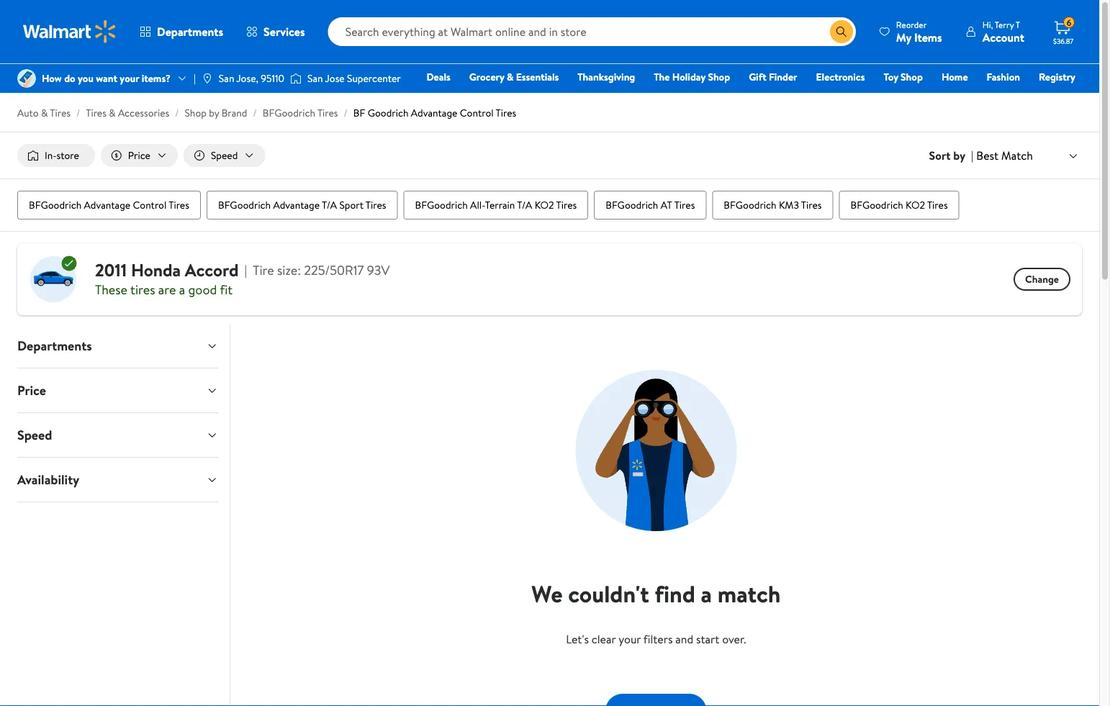 Task type: locate. For each thing, give the bounding box(es) containing it.
want
[[96, 71, 117, 85]]

| left best
[[972, 148, 974, 164]]

2 horizontal spatial  image
[[290, 71, 302, 86]]

/ right brand
[[253, 106, 257, 120]]

car,truck,van image
[[29, 255, 78, 304]]

1 vertical spatial a
[[701, 578, 712, 610]]

0 horizontal spatial speed
[[17, 426, 52, 444]]

$36.87
[[1054, 36, 1074, 46]]

departments down car,truck,van image
[[17, 337, 92, 355]]

1 horizontal spatial san
[[308, 71, 323, 85]]

tires down how do you want your items?
[[86, 106, 107, 120]]

 image right 95110
[[290, 71, 302, 86]]

san left jose
[[308, 71, 323, 85]]

1 horizontal spatial advantage
[[273, 198, 320, 212]]

speed tab
[[6, 414, 230, 457]]

advantage left sport
[[273, 198, 320, 212]]

1 horizontal spatial your
[[619, 632, 641, 647]]

we couldn't find a match
[[532, 578, 781, 610]]

1 vertical spatial by
[[954, 148, 966, 164]]

holiday
[[673, 70, 706, 84]]

availability
[[17, 471, 79, 489]]

speed button down shop by brand link
[[184, 144, 265, 167]]

shop right toy
[[901, 70, 923, 84]]

1 horizontal spatial ko2
[[906, 198, 926, 212]]

price button up speed tab at the left
[[6, 369, 230, 413]]

bfgoodrich for bfgoodrich advantage control tires
[[29, 198, 82, 212]]

& inside grocery & essentials link
[[507, 70, 514, 84]]

2 horizontal spatial &
[[507, 70, 514, 84]]

advantage down deals
[[411, 106, 458, 120]]

debit
[[990, 90, 1014, 104]]

|
[[194, 71, 196, 85], [972, 148, 974, 164], [245, 262, 247, 280]]

0 horizontal spatial t/a
[[322, 198, 337, 212]]

accord
[[185, 258, 239, 282]]

accessories
[[118, 106, 169, 120]]

jose,
[[237, 71, 258, 85]]

shop left brand
[[185, 106, 207, 120]]

2 t/a from the left
[[517, 198, 533, 212]]

/ left bf
[[344, 106, 348, 120]]

0 vertical spatial speed button
[[184, 144, 265, 167]]

1 san from the left
[[219, 71, 234, 85]]

bfgoodrich for bfgoodrich ko2 tires
[[851, 198, 904, 212]]

| inside sort and filter section element
[[972, 148, 974, 164]]

2 horizontal spatial shop
[[901, 70, 923, 84]]

& right grocery
[[507, 70, 514, 84]]

0 horizontal spatial price
[[17, 382, 46, 400]]

1 horizontal spatial departments
[[157, 24, 223, 40]]

tires inside bfgoodrich km3 tires link
[[802, 198, 822, 212]]

2 horizontal spatial advantage
[[411, 106, 458, 120]]

93v
[[367, 262, 390, 280]]

1 vertical spatial control
[[133, 198, 167, 212]]

2 vertical spatial |
[[245, 262, 247, 280]]

price tab
[[6, 369, 230, 413]]

registry
[[1039, 70, 1076, 84]]

speed inside tab
[[17, 426, 52, 444]]

0 vertical spatial speed
[[211, 148, 238, 162]]

bfgoodrich
[[263, 106, 315, 120], [29, 198, 82, 212], [218, 198, 271, 212], [415, 198, 468, 212], [606, 198, 659, 212], [724, 198, 777, 212], [851, 198, 904, 212]]

1 vertical spatial price
[[17, 382, 46, 400]]

your inside we couldn't find a match status
[[619, 632, 641, 647]]

0 horizontal spatial advantage
[[84, 198, 130, 212]]

by right sort
[[954, 148, 966, 164]]

2011 honda accord | tire size: 225/50r17 93v these tires are a good fit
[[95, 258, 390, 299]]

by inside sort and filter section element
[[954, 148, 966, 164]]

0 vertical spatial |
[[194, 71, 196, 85]]

1 horizontal spatial speed
[[211, 148, 238, 162]]

0 vertical spatial your
[[120, 71, 139, 85]]

tires
[[50, 106, 71, 120], [86, 106, 107, 120], [318, 106, 338, 120], [496, 106, 517, 120], [169, 198, 189, 212], [366, 198, 386, 212], [556, 198, 577, 212], [675, 198, 695, 212], [802, 198, 822, 212], [928, 198, 948, 212]]

a right the are
[[179, 281, 185, 299]]

auto & tires link
[[17, 106, 71, 120]]

speed button down price tab
[[6, 414, 230, 457]]

deals link
[[420, 69, 457, 85]]

tires
[[130, 281, 155, 299]]

how
[[42, 71, 62, 85]]

2 san from the left
[[308, 71, 323, 85]]

grocery & essentials
[[470, 70, 559, 84]]

t/a right 'terrain'
[[517, 198, 533, 212]]

1 horizontal spatial shop
[[708, 70, 731, 84]]

2011
[[95, 258, 127, 282]]

0 vertical spatial price
[[128, 148, 151, 162]]

departments
[[157, 24, 223, 40], [17, 337, 92, 355]]

speed up availability
[[17, 426, 52, 444]]

bfgoodrich for bfgoodrich km3 tires
[[724, 198, 777, 212]]

price button down accessories
[[101, 144, 178, 167]]

sort by |
[[930, 148, 974, 164]]

services button
[[235, 14, 317, 49]]

1 horizontal spatial price
[[128, 148, 151, 162]]

registry link
[[1033, 69, 1083, 85]]

your right clear
[[619, 632, 641, 647]]

/ right accessories
[[175, 106, 179, 120]]

0 horizontal spatial a
[[179, 281, 185, 299]]

t/a left sport
[[322, 198, 337, 212]]

speed button
[[184, 144, 265, 167], [6, 414, 230, 457]]

 image left how
[[17, 69, 36, 88]]

tires & accessories link
[[86, 106, 169, 120]]

0 horizontal spatial shop
[[185, 106, 207, 120]]

1 vertical spatial |
[[972, 148, 974, 164]]

departments tab
[[6, 324, 230, 368]]

1 horizontal spatial control
[[460, 106, 494, 120]]

a right "find"
[[701, 578, 712, 610]]

a inside '2011 honda accord | tire size: 225/50r17 93v these tires are a good fit'
[[179, 281, 185, 299]]

grocery & essentials link
[[463, 69, 566, 85]]

find
[[655, 578, 696, 610]]

advantage up 2011
[[84, 198, 130, 212]]

in-
[[45, 148, 57, 162]]

2 horizontal spatial |
[[972, 148, 974, 164]]

1 horizontal spatial |
[[245, 262, 247, 280]]

a
[[179, 281, 185, 299], [701, 578, 712, 610]]

toy
[[884, 70, 899, 84]]

goodrich
[[368, 106, 409, 120]]

departments button
[[128, 14, 235, 49]]

hi, terry t account
[[983, 18, 1025, 45]]

 image
[[17, 69, 36, 88], [290, 71, 302, 86], [202, 73, 213, 84]]

best match
[[977, 148, 1034, 163]]

| left tire
[[245, 262, 247, 280]]

&
[[507, 70, 514, 84], [41, 106, 48, 120], [109, 106, 116, 120]]

tires right sport
[[366, 198, 386, 212]]

price button
[[101, 144, 178, 167], [6, 369, 230, 413]]

advantage
[[411, 106, 458, 120], [84, 198, 130, 212], [273, 198, 320, 212]]

items
[[915, 29, 943, 45]]

1 vertical spatial speed button
[[6, 414, 230, 457]]

/ right auto & tires link
[[76, 106, 80, 120]]

0 horizontal spatial  image
[[17, 69, 36, 88]]

san left the jose,
[[219, 71, 234, 85]]

tires up honda
[[169, 198, 189, 212]]

thanksgiving link
[[571, 69, 642, 85]]

0 vertical spatial departments
[[157, 24, 223, 40]]

& for tires
[[41, 106, 48, 120]]

0 vertical spatial a
[[179, 281, 185, 299]]

by left brand
[[209, 106, 219, 120]]

control
[[460, 106, 494, 120], [133, 198, 167, 212]]

0 horizontal spatial san
[[219, 71, 234, 85]]

1 horizontal spatial a
[[701, 578, 712, 610]]

1 vertical spatial speed
[[17, 426, 52, 444]]

bfgoodrich tires link
[[263, 106, 338, 120]]

bfgoodrich inside "link"
[[606, 198, 659, 212]]

control up honda
[[133, 198, 167, 212]]

 image for san jose supercenter
[[290, 71, 302, 86]]

t/a inside bfgoodrich advantage t/a sport tires link
[[322, 198, 337, 212]]

225/50r17
[[304, 262, 364, 280]]

1 t/a from the left
[[322, 198, 337, 212]]

are
[[158, 281, 176, 299]]

0 horizontal spatial &
[[41, 106, 48, 120]]

 image up shop by brand link
[[202, 73, 213, 84]]

fashion
[[987, 70, 1021, 84]]

t/a inside bfgoodrich all-terrain t/a ko2 tires link
[[517, 198, 533, 212]]

san jose, 95110
[[219, 71, 285, 85]]

95110
[[261, 71, 285, 85]]

1 horizontal spatial t/a
[[517, 198, 533, 212]]

and
[[676, 632, 694, 647]]

reorder
[[897, 18, 927, 31]]

1 vertical spatial your
[[619, 632, 641, 647]]

speed down shop by brand link
[[211, 148, 238, 162]]

1 vertical spatial departments
[[17, 337, 92, 355]]

tires right km3
[[802, 198, 822, 212]]

these
[[95, 281, 128, 299]]

0 horizontal spatial ko2
[[535, 198, 554, 212]]

bfgoodrich advantage t/a sport tires link
[[207, 191, 398, 220]]

your right want in the left of the page
[[120, 71, 139, 85]]

start
[[697, 632, 720, 647]]

at
[[661, 198, 673, 212]]

size:
[[277, 262, 301, 280]]

departments up items?
[[157, 24, 223, 40]]

ko2
[[535, 198, 554, 212], [906, 198, 926, 212]]

& for essentials
[[507, 70, 514, 84]]

0 horizontal spatial by
[[209, 106, 219, 120]]

& left accessories
[[109, 106, 116, 120]]

1 horizontal spatial by
[[954, 148, 966, 164]]

tires down sort
[[928, 198, 948, 212]]

one debit link
[[959, 89, 1021, 105]]

fit
[[220, 281, 233, 299]]

| right items?
[[194, 71, 196, 85]]

control down grocery
[[460, 106, 494, 120]]

tires inside bfgoodrich at tires "link"
[[675, 198, 695, 212]]

0 horizontal spatial control
[[133, 198, 167, 212]]

tires down sort and filter section element
[[556, 198, 577, 212]]

1 vertical spatial price button
[[6, 369, 230, 413]]

shop right holiday
[[708, 70, 731, 84]]

gift finder link
[[743, 69, 804, 85]]

1 horizontal spatial  image
[[202, 73, 213, 84]]

& right auto
[[41, 106, 48, 120]]

0 horizontal spatial departments
[[17, 337, 92, 355]]

tires right at
[[675, 198, 695, 212]]

tires inside bfgoodrich advantage t/a sport tires link
[[366, 198, 386, 212]]

shop
[[708, 70, 731, 84], [901, 70, 923, 84], [185, 106, 207, 120]]



Task type: vqa. For each thing, say whether or not it's contained in the screenshot.
Departments to the bottom
yes



Task type: describe. For each thing, give the bounding box(es) containing it.
bfgoodrich at tires link
[[594, 191, 707, 220]]

price inside sort and filter section element
[[128, 148, 151, 162]]

we
[[532, 578, 563, 610]]

bf
[[354, 106, 365, 120]]

bfgoodrich km3 tires link
[[713, 191, 834, 220]]

do
[[64, 71, 75, 85]]

clear
[[592, 632, 616, 647]]

best match button
[[974, 146, 1083, 165]]

departments button
[[6, 324, 230, 368]]

electronics link
[[810, 69, 872, 85]]

0 horizontal spatial your
[[120, 71, 139, 85]]

availability tab
[[6, 458, 230, 502]]

the holiday shop
[[654, 70, 731, 84]]

bfgoodrich all-terrain t/a ko2 tires
[[415, 198, 577, 212]]

bfgoodrich advantage t/a sport tires
[[218, 198, 386, 212]]

3 / from the left
[[253, 106, 257, 120]]

reorder my items
[[897, 18, 943, 45]]

in-store
[[45, 148, 79, 162]]

0 horizontal spatial |
[[194, 71, 196, 85]]

Walmart Site-Wide search field
[[328, 17, 856, 46]]

tires inside bfgoodrich ko2 tires link
[[928, 198, 948, 212]]

departments inside dropdown button
[[17, 337, 92, 355]]

san for san jose supercenter
[[308, 71, 323, 85]]

san jose supercenter
[[308, 71, 401, 85]]

bf goodrich advantage control tires link
[[354, 106, 517, 120]]

walmart image
[[23, 20, 117, 43]]

over.
[[723, 632, 747, 647]]

sport
[[340, 198, 364, 212]]

2 ko2 from the left
[[906, 198, 926, 212]]

1 horizontal spatial &
[[109, 106, 116, 120]]

4 / from the left
[[344, 106, 348, 120]]

search icon image
[[836, 26, 848, 37]]

match
[[1002, 148, 1034, 163]]

the holiday shop link
[[648, 69, 737, 85]]

san for san jose, 95110
[[219, 71, 234, 85]]

speed inside sort and filter section element
[[211, 148, 238, 162]]

home
[[942, 70, 969, 84]]

bfgoodrich advantage control tires
[[29, 198, 189, 212]]

you
[[78, 71, 94, 85]]

sort and filter section element
[[0, 133, 1100, 179]]

tires inside bfgoodrich advantage control tires link
[[169, 198, 189, 212]]

0 vertical spatial price button
[[101, 144, 178, 167]]

tires left bf
[[318, 106, 338, 120]]

shop by brand link
[[185, 106, 247, 120]]

electronics
[[816, 70, 865, 84]]

brand
[[222, 106, 247, 120]]

match
[[718, 578, 781, 610]]

bfgoodrich for bfgoodrich all-terrain t/a ko2 tires
[[415, 198, 468, 212]]

a inside status
[[701, 578, 712, 610]]

we couldn't find a match status
[[532, 578, 781, 694]]

change
[[1026, 272, 1060, 286]]

tires inside bfgoodrich all-terrain t/a ko2 tires link
[[556, 198, 577, 212]]

how do you want your items?
[[42, 71, 171, 85]]

deals
[[427, 70, 451, 84]]

1 ko2 from the left
[[535, 198, 554, 212]]

bfgoodrich for bfgoodrich at tires
[[606, 198, 659, 212]]

control inside bfgoodrich advantage control tires link
[[133, 198, 167, 212]]

walmart+
[[1033, 90, 1076, 104]]

 image for how do you want your items?
[[17, 69, 36, 88]]

gift finder
[[749, 70, 798, 84]]

0 vertical spatial by
[[209, 106, 219, 120]]

 image for san jose, 95110
[[202, 73, 213, 84]]

finder
[[769, 70, 798, 84]]

bfgoodrich ko2 tires
[[851, 198, 948, 212]]

6
[[1067, 16, 1072, 29]]

good
[[188, 281, 217, 299]]

km3
[[779, 198, 799, 212]]

tires right auto
[[50, 106, 71, 120]]

Search search field
[[328, 17, 856, 46]]

gift
[[749, 70, 767, 84]]

fashion link
[[981, 69, 1027, 85]]

let's
[[566, 632, 589, 647]]

filters
[[644, 632, 673, 647]]

auto
[[17, 106, 39, 120]]

store
[[57, 148, 79, 162]]

bfgoodrich advantage control tires link
[[17, 191, 201, 220]]

departments inside popup button
[[157, 24, 223, 40]]

best
[[977, 148, 999, 163]]

items?
[[142, 71, 171, 85]]

speed button inside sort and filter section element
[[184, 144, 265, 167]]

walmart+ link
[[1027, 89, 1083, 105]]

price inside tab
[[17, 382, 46, 400]]

terrain
[[485, 198, 515, 212]]

advantage for bfgoodrich advantage control tires
[[84, 198, 130, 212]]

availability button
[[6, 458, 230, 502]]

honda
[[131, 258, 181, 282]]

account
[[983, 29, 1025, 45]]

advantage for bfgoodrich advantage t/a sport tires
[[273, 198, 320, 212]]

supercenter
[[347, 71, 401, 85]]

bfgoodrich all-terrain t/a ko2 tires link
[[404, 191, 589, 220]]

registry one debit
[[966, 70, 1076, 104]]

in-store button
[[17, 144, 95, 167]]

all-
[[470, 198, 485, 212]]

grocery
[[470, 70, 505, 84]]

1 / from the left
[[76, 106, 80, 120]]

bfgoodrich for bfgoodrich advantage t/a sport tires
[[218, 198, 271, 212]]

auto & tires / tires & accessories / shop by brand / bfgoodrich tires / bf goodrich advantage control tires
[[17, 106, 517, 120]]

| inside '2011 honda accord | tire size: 225/50r17 93v these tires are a good fit'
[[245, 262, 247, 280]]

toy shop link
[[878, 69, 930, 85]]

change button
[[1014, 268, 1071, 291]]

bfgoodrich ko2 tires link
[[839, 191, 960, 220]]

t
[[1016, 18, 1021, 31]]

tire
[[253, 262, 274, 280]]

home link
[[936, 69, 975, 85]]

2 / from the left
[[175, 106, 179, 120]]

sort
[[930, 148, 951, 164]]

couldn't
[[568, 578, 650, 610]]

essentials
[[516, 70, 559, 84]]

0 vertical spatial control
[[460, 106, 494, 120]]

jose
[[325, 71, 345, 85]]

thanksgiving
[[578, 70, 636, 84]]

tires down grocery & essentials link
[[496, 106, 517, 120]]



